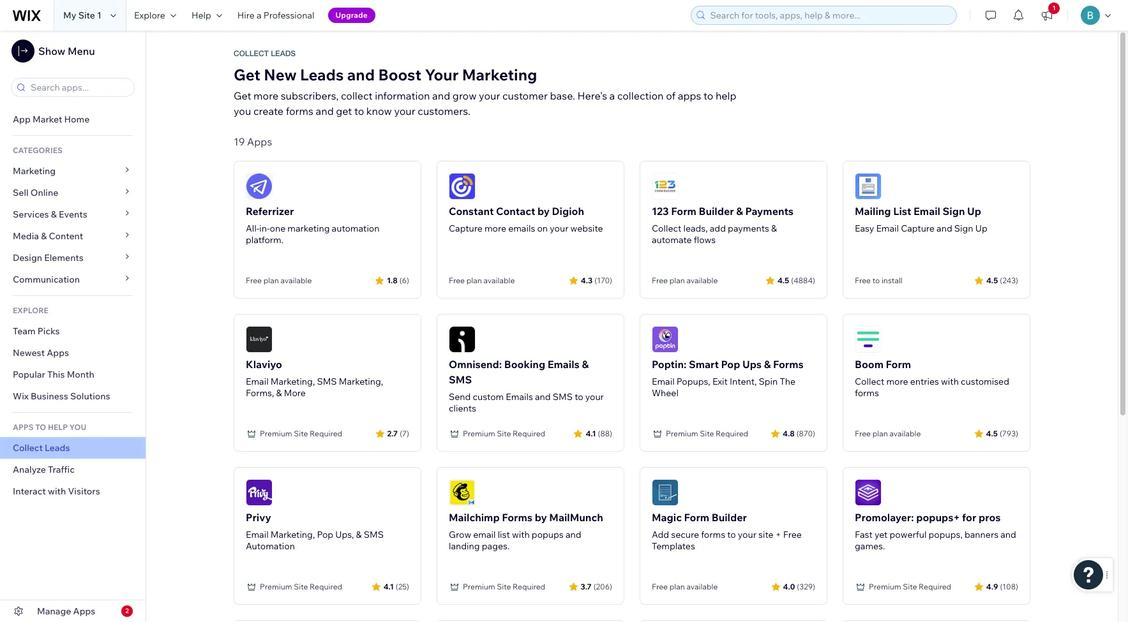 Task type: vqa. For each thing, say whether or not it's contained in the screenshot.


Task type: describe. For each thing, give the bounding box(es) containing it.
& inside omnisend: booking emails & sms send custom emails and sms to your clients
[[582, 358, 589, 371]]

4.0 (329)
[[784, 582, 816, 592]]

mailchimp forms by mailmunch logo image
[[449, 480, 476, 507]]

1 vertical spatial emails
[[506, 392, 533, 403]]

analyze traffic
[[13, 465, 75, 476]]

referrizer
[[246, 205, 294, 218]]

& inside 'link'
[[41, 231, 47, 242]]

email inside privy email marketing, pop ups,  & sms automation
[[246, 530, 269, 541]]

required for yet
[[919, 583, 952, 592]]

mailing list email sign up easy email capture and sign up
[[856, 205, 988, 234]]

site for omnisend: booking emails & sms
[[497, 429, 511, 439]]

privy email marketing, pop ups,  & sms automation
[[246, 512, 384, 553]]

payments
[[728, 223, 770, 234]]

19 apps
[[234, 135, 272, 148]]

apps for newest apps
[[47, 348, 69, 359]]

free for constant contact by digioh
[[449, 276, 465, 286]]

site for privy
[[294, 583, 308, 592]]

help button
[[184, 0, 230, 31]]

customised
[[962, 376, 1010, 388]]

banners
[[965, 530, 999, 541]]

list
[[894, 205, 912, 218]]

marketing, for privy
[[271, 530, 315, 541]]

(25)
[[396, 582, 410, 592]]

apps
[[678, 89, 702, 102]]

mailchimp forms by mailmunch grow email list with popups and landing pages.
[[449, 512, 604, 553]]

digioh
[[552, 205, 585, 218]]

forms,
[[246, 388, 274, 399]]

games.
[[856, 541, 886, 553]]

popular
[[13, 369, 45, 381]]

boom
[[856, 358, 884, 371]]

(7)
[[400, 429, 410, 439]]

events
[[59, 209, 87, 220]]

sms inside privy email marketing, pop ups,  & sms automation
[[364, 530, 384, 541]]

wix business solutions link
[[0, 386, 146, 408]]

available for marketing
[[281, 276, 312, 286]]

(329)
[[798, 582, 816, 592]]

plan for entries
[[873, 429, 889, 439]]

services & events
[[13, 209, 87, 220]]

4.8
[[783, 429, 795, 439]]

collect inside sidebar element
[[13, 443, 43, 454]]

& inside privy email marketing, pop ups,  & sms automation
[[356, 530, 362, 541]]

required for email
[[513, 583, 546, 592]]

contact
[[496, 205, 536, 218]]

one
[[270, 223, 286, 234]]

4.1 for pop
[[384, 582, 394, 592]]

free for 123 form builder & payments
[[652, 276, 668, 286]]

magic
[[652, 512, 682, 525]]

sidebar element
[[0, 31, 146, 623]]

referrizer all-in-one marketing automation platform.
[[246, 205, 380, 246]]

available for payments
[[687, 276, 718, 286]]

with inside the boom form collect more entries with customised forms
[[942, 376, 960, 388]]

promolayer: popups+ for pros fast yet powerful popups, banners and games.
[[856, 512, 1017, 553]]

popular this month
[[13, 369, 94, 381]]

4.5 for up
[[987, 276, 999, 285]]

4.8 (870)
[[783, 429, 816, 439]]

automation
[[246, 541, 295, 553]]

your
[[425, 65, 459, 84]]

my
[[63, 10, 76, 21]]

free plan available for marketing
[[246, 276, 312, 286]]

upgrade button
[[328, 8, 376, 23]]

emails
[[509, 223, 536, 234]]

on
[[538, 223, 548, 234]]

interact with visitors link
[[0, 481, 146, 503]]

create
[[254, 105, 284, 118]]

information
[[375, 89, 430, 102]]

get
[[336, 105, 352, 118]]

here's
[[578, 89, 608, 102]]

premium for privy
[[260, 583, 292, 592]]

required for &
[[310, 583, 343, 592]]

exit
[[713, 376, 728, 388]]

(170)
[[595, 276, 613, 285]]

popups,
[[929, 530, 963, 541]]

more inside get more subscribers, collect information and grow your customer base. here's a collection of apps to help you create forms and get to know your customers.
[[254, 89, 279, 102]]

team picks link
[[0, 321, 146, 342]]

privy logo image
[[246, 480, 273, 507]]

plan for payments
[[670, 276, 685, 286]]

wheel
[[652, 388, 679, 399]]

plan for capture
[[467, 276, 482, 286]]

explore
[[134, 10, 165, 21]]

clients
[[449, 403, 477, 415]]

grow
[[453, 89, 477, 102]]

available for secure
[[687, 583, 718, 592]]

premium site required for forms
[[666, 429, 749, 439]]

1 horizontal spatial emails
[[548, 358, 580, 371]]

custom
[[473, 392, 504, 403]]

4.5 for payments
[[778, 276, 790, 285]]

secure
[[672, 530, 700, 541]]

get for get new leads and boost your marketing
[[234, 65, 261, 84]]

collect inside the boom form collect more entries with customised forms
[[856, 376, 885, 388]]

site right the my
[[78, 10, 95, 21]]

to inside omnisend: booking emails & sms send custom emails and sms to your clients
[[575, 392, 584, 403]]

design elements link
[[0, 247, 146, 269]]

team picks
[[13, 326, 60, 337]]

free plan available for payments
[[652, 276, 718, 286]]

omnisend: booking emails & sms logo image
[[449, 326, 476, 353]]

and inside mailchimp forms by mailmunch grow email list with popups and landing pages.
[[566, 530, 582, 541]]

0 horizontal spatial 1
[[97, 10, 102, 21]]

capture inside mailing list email sign up easy email capture and sign up
[[902, 223, 935, 234]]

klaviyo logo image
[[246, 326, 273, 353]]

premium site required for yet
[[870, 583, 952, 592]]

marketing link
[[0, 160, 146, 182]]

collect leads inside sidebar element
[[13, 443, 70, 454]]

with inside mailchimp forms by mailmunch grow email list with popups and landing pages.
[[512, 530, 530, 541]]

0 vertical spatial a
[[257, 10, 262, 21]]

available for entries
[[890, 429, 922, 439]]

website
[[571, 223, 604, 234]]

form for boom
[[887, 358, 912, 371]]

your right grow
[[479, 89, 501, 102]]

marketing inside sidebar element
[[13, 165, 56, 177]]

+
[[776, 530, 782, 541]]

4.5 for entries
[[987, 429, 999, 439]]

builder for payments
[[699, 205, 735, 218]]

4.1 for &
[[586, 429, 596, 439]]

mailing list email sign up logo image
[[856, 173, 882, 200]]

& inside the poptin: smart pop ups & forms email popups, exit intent, spin the wheel
[[765, 358, 771, 371]]

newest apps link
[[0, 342, 146, 364]]

4.1 (88)
[[586, 429, 613, 439]]

your inside constant contact by digioh capture more emails on your website
[[550, 223, 569, 234]]

popular this month link
[[0, 364, 146, 386]]

& inside the klaviyo email marketing, sms marketing, forms, & more
[[276, 388, 282, 399]]

get for get more subscribers, collect information and grow your customer base. here's a collection of apps to help you create forms and get to know your customers.
[[234, 89, 251, 102]]

and inside mailing list email sign up easy email capture and sign up
[[937, 223, 953, 234]]

show menu button
[[12, 40, 95, 63]]

& down payments
[[772, 223, 778, 234]]

visitors
[[68, 486, 100, 498]]

subscribers,
[[281, 89, 339, 102]]

hire a professional link
[[230, 0, 322, 31]]

new
[[264, 65, 297, 84]]

premium for poptin:
[[666, 429, 699, 439]]

hire a professional
[[238, 10, 315, 21]]

your inside omnisend: booking emails & sms send custom emails and sms to your clients
[[586, 392, 604, 403]]

forms inside get more subscribers, collect information and grow your customer base. here's a collection of apps to help you create forms and get to know your customers.
[[286, 105, 314, 118]]

Search for tools, apps, help & more... field
[[707, 6, 953, 24]]

forms inside mailchimp forms by mailmunch grow email list with popups and landing pages.
[[502, 512, 533, 525]]

automation
[[332, 223, 380, 234]]

by for contact
[[538, 205, 550, 218]]

sell online
[[13, 187, 58, 199]]

19
[[234, 135, 245, 148]]

free for magic form builder
[[652, 583, 668, 592]]

leads,
[[684, 223, 708, 234]]

more
[[284, 388, 306, 399]]

(4884)
[[792, 276, 816, 285]]

to inside magic form builder add secure forms to your site + free templates
[[728, 530, 736, 541]]

this
[[47, 369, 65, 381]]

collect leads link
[[0, 438, 146, 459]]

newest apps
[[13, 348, 69, 359]]

4.5 (4884)
[[778, 276, 816, 285]]

pop inside the poptin: smart pop ups & forms email popups, exit intent, spin the wheel
[[722, 358, 741, 371]]

fast
[[856, 530, 873, 541]]

premium site required for &
[[260, 583, 343, 592]]

solutions
[[70, 391, 110, 403]]

site for mailchimp forms by mailmunch
[[497, 583, 511, 592]]

popups,
[[677, 376, 711, 388]]

collect
[[341, 89, 373, 102]]



Task type: locate. For each thing, give the bounding box(es) containing it.
marketing
[[288, 223, 330, 234]]

required down omnisend: booking emails & sms send custom emails and sms to your clients
[[513, 429, 546, 439]]

collect down apps
[[13, 443, 43, 454]]

1 horizontal spatial collect leads
[[234, 49, 296, 58]]

mailchimp
[[449, 512, 500, 525]]

& right ups
[[765, 358, 771, 371]]

2 capture from the left
[[902, 223, 935, 234]]

2 vertical spatial apps
[[73, 606, 95, 618]]

premium site required for email
[[463, 583, 546, 592]]

Search apps... field
[[27, 79, 130, 96]]

0 vertical spatial sign
[[943, 205, 966, 218]]

4.5 (243)
[[987, 276, 1019, 285]]

media & content link
[[0, 226, 146, 247]]

available down flows
[[687, 276, 718, 286]]

apps for 19 apps
[[247, 135, 272, 148]]

site down more
[[294, 429, 308, 439]]

analyze traffic link
[[0, 459, 146, 481]]

3.7
[[581, 582, 592, 592]]

required down popups
[[513, 583, 546, 592]]

manage
[[37, 606, 71, 618]]

magic form builder logo image
[[652, 480, 679, 507]]

2 vertical spatial leads
[[45, 443, 70, 454]]

(206)
[[594, 582, 613, 592]]

required down ups,
[[310, 583, 343, 592]]

install
[[882, 276, 903, 286]]

0 vertical spatial more
[[254, 89, 279, 102]]

online
[[31, 187, 58, 199]]

123 form builder & payments logo image
[[652, 173, 679, 200]]

marketing up get more subscribers, collect information and grow your customer base. here's a collection of apps to help you create forms and get to know your customers.
[[462, 65, 538, 84]]

form for magic
[[685, 512, 710, 525]]

sell
[[13, 187, 29, 199]]

forms inside the boom form collect more entries with customised forms
[[856, 388, 880, 399]]

& right 'booking'
[[582, 358, 589, 371]]

constant
[[449, 205, 494, 218]]

form inside 123 form builder & payments collect leads, add payments & automate flows
[[672, 205, 697, 218]]

1 horizontal spatial forms
[[774, 358, 804, 371]]

omnisend: booking emails & sms send custom emails and sms to your clients
[[449, 358, 604, 415]]

site down the powerful
[[904, 583, 918, 592]]

0 vertical spatial forms
[[286, 105, 314, 118]]

builder up add
[[699, 205, 735, 218]]

0 vertical spatial emails
[[548, 358, 580, 371]]

available down templates
[[687, 583, 718, 592]]

collect leads
[[234, 49, 296, 58], [13, 443, 70, 454]]

(108)
[[1001, 582, 1019, 592]]

forms up the list at left
[[502, 512, 533, 525]]

premium down landing
[[463, 583, 496, 592]]

email down privy
[[246, 530, 269, 541]]

premium for mailchimp
[[463, 583, 496, 592]]

app
[[13, 114, 31, 125]]

plan
[[264, 276, 279, 286], [467, 276, 482, 286], [670, 276, 685, 286], [873, 429, 889, 439], [670, 583, 685, 592]]

1 vertical spatial up
[[976, 223, 988, 234]]

capture down 'list'
[[902, 223, 935, 234]]

more left entries
[[887, 376, 909, 388]]

a right hire
[[257, 10, 262, 21]]

free plan available for secure
[[652, 583, 718, 592]]

free plan available down platform.
[[246, 276, 312, 286]]

site down pages.
[[497, 583, 511, 592]]

with
[[942, 376, 960, 388], [48, 486, 66, 498], [512, 530, 530, 541]]

mailmunch
[[550, 512, 604, 525]]

apps up this
[[47, 348, 69, 359]]

plan for secure
[[670, 583, 685, 592]]

1 inside button
[[1053, 4, 1056, 12]]

builder inside magic form builder add secure forms to your site + free templates
[[712, 512, 747, 525]]

site down exit
[[700, 429, 715, 439]]

form for 123
[[672, 205, 697, 218]]

premium site required down more
[[260, 429, 343, 439]]

forms down subscribers,
[[286, 105, 314, 118]]

collect up new
[[234, 49, 269, 58]]

emails
[[548, 358, 580, 371], [506, 392, 533, 403]]

0 horizontal spatial with
[[48, 486, 66, 498]]

site for promolayer: popups+ for pros
[[904, 583, 918, 592]]

builder for secure
[[712, 512, 747, 525]]

plan up omnisend: booking emails & sms logo
[[467, 276, 482, 286]]

0 vertical spatial builder
[[699, 205, 735, 218]]

email inside the poptin: smart pop ups & forms email popups, exit intent, spin the wheel
[[652, 376, 675, 388]]

premium site required down pages.
[[463, 583, 546, 592]]

privy
[[246, 512, 271, 525]]

0 vertical spatial forms
[[774, 358, 804, 371]]

0 horizontal spatial collect leads
[[13, 443, 70, 454]]

forms
[[774, 358, 804, 371], [502, 512, 533, 525]]

required
[[310, 429, 343, 439], [513, 429, 546, 439], [716, 429, 749, 439], [310, 583, 343, 592], [513, 583, 546, 592], [919, 583, 952, 592]]

pop left ups,
[[317, 530, 334, 541]]

free right +
[[784, 530, 802, 541]]

omnisend:
[[449, 358, 502, 371]]

builder inside 123 form builder & payments collect leads, add payments & automate flows
[[699, 205, 735, 218]]

required for forms
[[716, 429, 749, 439]]

by up popups
[[535, 512, 547, 525]]

your down information
[[394, 105, 416, 118]]

leads up new
[[271, 49, 296, 58]]

1 horizontal spatial apps
[[73, 606, 95, 618]]

(6)
[[400, 276, 410, 285]]

marketing, for klaviyo
[[271, 376, 315, 388]]

premium for omnisend:
[[463, 429, 496, 439]]

leads up subscribers,
[[300, 65, 344, 84]]

form inside magic form builder add secure forms to your site + free templates
[[685, 512, 710, 525]]

0 vertical spatial up
[[968, 205, 982, 218]]

emails right custom in the bottom of the page
[[506, 392, 533, 403]]

(870)
[[797, 429, 816, 439]]

1
[[1053, 4, 1056, 12], [97, 10, 102, 21]]

free
[[246, 276, 262, 286], [449, 276, 465, 286], [652, 276, 668, 286], [856, 276, 871, 286], [856, 429, 871, 439], [784, 530, 802, 541], [652, 583, 668, 592]]

(793)
[[1000, 429, 1019, 439]]

& up payments
[[737, 205, 744, 218]]

free for mailing list email sign up
[[856, 276, 871, 286]]

marketing,
[[271, 376, 315, 388], [339, 376, 384, 388], [271, 530, 315, 541]]

your right on
[[550, 223, 569, 234]]

0 horizontal spatial a
[[257, 10, 262, 21]]

premium site required for forms,
[[260, 429, 343, 439]]

help
[[716, 89, 737, 102]]

apps right 19 on the top
[[247, 135, 272, 148]]

sms inside the klaviyo email marketing, sms marketing, forms, & more
[[317, 376, 337, 388]]

promolayer: popups+ for pros logo image
[[856, 480, 882, 507]]

1 vertical spatial pop
[[317, 530, 334, 541]]

explore
[[13, 306, 49, 316]]

0 horizontal spatial forms
[[502, 512, 533, 525]]

4.1 left (88)
[[586, 429, 596, 439]]

4.5 left (243)
[[987, 276, 999, 285]]

builder right magic
[[712, 512, 747, 525]]

free plan available
[[246, 276, 312, 286], [449, 276, 515, 286], [652, 276, 718, 286], [856, 429, 922, 439], [652, 583, 718, 592]]

yet
[[875, 530, 888, 541]]

1 vertical spatial forms
[[856, 388, 880, 399]]

premium for promolayer:
[[870, 583, 902, 592]]

constant contact by digioh capture more emails on your website
[[449, 205, 604, 234]]

1.8
[[387, 276, 398, 285]]

available
[[281, 276, 312, 286], [484, 276, 515, 286], [687, 276, 718, 286], [890, 429, 922, 439], [687, 583, 718, 592]]

more up 'create' on the top
[[254, 89, 279, 102]]

get left new
[[234, 65, 261, 84]]

premium down the automation
[[260, 583, 292, 592]]

free plan available up omnisend: booking emails & sms logo
[[449, 276, 515, 286]]

2 vertical spatial more
[[887, 376, 909, 388]]

customer
[[503, 89, 548, 102]]

premium site required down the automation
[[260, 583, 343, 592]]

app market home
[[13, 114, 90, 125]]

0 horizontal spatial forms
[[286, 105, 314, 118]]

& left the events
[[51, 209, 57, 220]]

premium site required down custom in the bottom of the page
[[463, 429, 546, 439]]

more inside constant contact by digioh capture more emails on your website
[[485, 223, 507, 234]]

4.5 left (793)
[[987, 429, 999, 439]]

free down templates
[[652, 583, 668, 592]]

0 horizontal spatial leads
[[45, 443, 70, 454]]

poptin: smart pop ups & forms email popups, exit intent, spin the wheel
[[652, 358, 804, 399]]

pros
[[979, 512, 1001, 525]]

more inside the boom form collect more entries with customised forms
[[887, 376, 909, 388]]

and inside omnisend: booking emails & sms send custom emails and sms to your clients
[[535, 392, 551, 403]]

required down the klaviyo email marketing, sms marketing, forms, & more
[[310, 429, 343, 439]]

apps for manage apps
[[73, 606, 95, 618]]

1 vertical spatial get
[[234, 89, 251, 102]]

collect down the boom at bottom right
[[856, 376, 885, 388]]

0 horizontal spatial marketing
[[13, 165, 56, 177]]

premium for klaviyo
[[260, 429, 292, 439]]

team
[[13, 326, 36, 337]]

0 vertical spatial 4.1
[[586, 429, 596, 439]]

1 horizontal spatial pop
[[722, 358, 741, 371]]

constant contact by digioh logo image
[[449, 173, 476, 200]]

boom form logo image
[[856, 326, 882, 353]]

sign
[[943, 205, 966, 218], [955, 223, 974, 234]]

plan for marketing
[[264, 276, 279, 286]]

1 horizontal spatial 4.1
[[586, 429, 596, 439]]

0 horizontal spatial 4.1
[[384, 582, 394, 592]]

collect leads up new
[[234, 49, 296, 58]]

apps right manage
[[73, 606, 95, 618]]

premium down wheel
[[666, 429, 699, 439]]

popups+
[[917, 512, 961, 525]]

landing
[[449, 541, 480, 553]]

2 get from the top
[[234, 89, 251, 102]]

emails right 'booking'
[[548, 358, 580, 371]]

1 horizontal spatial 1
[[1053, 4, 1056, 12]]

klaviyo
[[246, 358, 282, 371]]

by inside constant contact by digioh capture more emails on your website
[[538, 205, 550, 218]]

poptin: smart pop ups & forms logo image
[[652, 326, 679, 353]]

1 vertical spatial marketing
[[13, 165, 56, 177]]

1 vertical spatial form
[[887, 358, 912, 371]]

2 vertical spatial form
[[685, 512, 710, 525]]

1 capture from the left
[[449, 223, 483, 234]]

available down 'emails'
[[484, 276, 515, 286]]

1 vertical spatial more
[[485, 223, 507, 234]]

0 vertical spatial leads
[[271, 49, 296, 58]]

0 vertical spatial apps
[[247, 135, 272, 148]]

available for capture
[[484, 276, 515, 286]]

1 vertical spatial collect leads
[[13, 443, 70, 454]]

know
[[367, 105, 392, 118]]

elements
[[44, 252, 84, 264]]

to
[[704, 89, 714, 102], [355, 105, 364, 118], [873, 276, 881, 286], [575, 392, 584, 403], [728, 530, 736, 541]]

4.9
[[987, 582, 999, 592]]

2 vertical spatial forms
[[702, 530, 726, 541]]

add
[[652, 530, 670, 541]]

1 get from the top
[[234, 65, 261, 84]]

& right media
[[41, 231, 47, 242]]

email down mailing
[[877, 223, 900, 234]]

builder
[[699, 205, 735, 218], [712, 512, 747, 525]]

get inside get more subscribers, collect information and grow your customer base. here's a collection of apps to help you create forms and get to know your customers.
[[234, 89, 251, 102]]

3.7 (206)
[[581, 582, 613, 592]]

0 vertical spatial collect leads
[[234, 49, 296, 58]]

collect inside 123 form builder & payments collect leads, add payments & automate flows
[[652, 223, 682, 234]]

free for boom form
[[856, 429, 871, 439]]

pop inside privy email marketing, pop ups,  & sms automation
[[317, 530, 334, 541]]

content
[[49, 231, 83, 242]]

plan up promolayer: popups+ for pros logo
[[873, 429, 889, 439]]

1 horizontal spatial marketing
[[462, 65, 538, 84]]

required for send
[[513, 429, 546, 439]]

referrizer logo image
[[246, 173, 273, 200]]

1 vertical spatial 4.1
[[384, 582, 394, 592]]

form right the boom at bottom right
[[887, 358, 912, 371]]

1 horizontal spatial capture
[[902, 223, 935, 234]]

with right the list at left
[[512, 530, 530, 541]]

1 horizontal spatial a
[[610, 89, 615, 102]]

4.5 (793)
[[987, 429, 1019, 439]]

email right 'list'
[[914, 205, 941, 218]]

0 vertical spatial with
[[942, 376, 960, 388]]

premium down forms,
[[260, 429, 292, 439]]

base.
[[550, 89, 576, 102]]

you
[[234, 105, 251, 118]]

free right (6)
[[449, 276, 465, 286]]

1 vertical spatial leads
[[300, 65, 344, 84]]

professional
[[264, 10, 315, 21]]

free plan available for entries
[[856, 429, 922, 439]]

forms right secure
[[702, 530, 726, 541]]

magic form builder add secure forms to your site + free templates
[[652, 512, 802, 553]]

marketing down categories
[[13, 165, 56, 177]]

klaviyo email marketing, sms marketing, forms, & more
[[246, 358, 384, 399]]

free for referrizer
[[246, 276, 262, 286]]

1 vertical spatial a
[[610, 89, 615, 102]]

2 vertical spatial with
[[512, 530, 530, 541]]

premium site required for send
[[463, 429, 546, 439]]

premium site required down exit
[[666, 429, 749, 439]]

4.1 left (25) on the bottom left of page
[[384, 582, 394, 592]]

marketing, inside privy email marketing, pop ups,  & sms automation
[[271, 530, 315, 541]]

forms up the
[[774, 358, 804, 371]]

form up secure
[[685, 512, 710, 525]]

email inside the klaviyo email marketing, sms marketing, forms, & more
[[246, 376, 269, 388]]

flows
[[694, 234, 716, 246]]

with down traffic
[[48, 486, 66, 498]]

leads inside 'collect leads' link
[[45, 443, 70, 454]]

0 vertical spatial pop
[[722, 358, 741, 371]]

available down entries
[[890, 429, 922, 439]]

business
[[31, 391, 68, 403]]

site for klaviyo
[[294, 429, 308, 439]]

smart
[[689, 358, 719, 371]]

free plan available for capture
[[449, 276, 515, 286]]

0 vertical spatial form
[[672, 205, 697, 218]]

capture
[[449, 223, 483, 234], [902, 223, 935, 234]]

1 horizontal spatial more
[[485, 223, 507, 234]]

form inside the boom form collect more entries with customised forms
[[887, 358, 912, 371]]

premium site required down the powerful
[[870, 583, 952, 592]]

0 horizontal spatial capture
[[449, 223, 483, 234]]

email down klaviyo
[[246, 376, 269, 388]]

0 vertical spatial marketing
[[462, 65, 538, 84]]

1 horizontal spatial leads
[[271, 49, 296, 58]]

and inside promolayer: popups+ for pros fast yet powerful popups, banners and games.
[[1001, 530, 1017, 541]]

free left install
[[856, 276, 871, 286]]

free inside magic form builder add secure forms to your site + free templates
[[784, 530, 802, 541]]

0 vertical spatial get
[[234, 65, 261, 84]]

your inside magic form builder add secure forms to your site + free templates
[[738, 530, 757, 541]]

1 vertical spatial with
[[48, 486, 66, 498]]

free down platform.
[[246, 276, 262, 286]]

free down automate
[[652, 276, 668, 286]]

required for forms,
[[310, 429, 343, 439]]

1 vertical spatial apps
[[47, 348, 69, 359]]

4.1 (25)
[[384, 582, 410, 592]]

available down platform.
[[281, 276, 312, 286]]

app market home link
[[0, 109, 146, 130]]

required down the intent,
[[716, 429, 749, 439]]

0 horizontal spatial pop
[[317, 530, 334, 541]]

a inside get more subscribers, collect information and grow your customer base. here's a collection of apps to help you create forms and get to know your customers.
[[610, 89, 615, 102]]

0 horizontal spatial emails
[[506, 392, 533, 403]]

1 vertical spatial sign
[[955, 223, 974, 234]]

2 horizontal spatial with
[[942, 376, 960, 388]]

your left site
[[738, 530, 757, 541]]

site down the automation
[[294, 583, 308, 592]]

2.7 (7)
[[388, 429, 410, 439]]

sms
[[449, 374, 472, 387], [317, 376, 337, 388], [553, 392, 573, 403], [364, 530, 384, 541]]

free plan available down automate
[[652, 276, 718, 286]]

0 horizontal spatial more
[[254, 89, 279, 102]]

a right here's
[[610, 89, 615, 102]]

with right entries
[[942, 376, 960, 388]]

plan down automate
[[670, 276, 685, 286]]

premium down clients
[[463, 429, 496, 439]]

boom form collect more entries with customised forms
[[856, 358, 1010, 399]]

capture inside constant contact by digioh capture more emails on your website
[[449, 223, 483, 234]]

by inside mailchimp forms by mailmunch grow email list with popups and landing pages.
[[535, 512, 547, 525]]

form up leads,
[[672, 205, 697, 218]]

by up on
[[538, 205, 550, 218]]

0 vertical spatial by
[[538, 205, 550, 218]]

by for forms
[[535, 512, 547, 525]]

free right (870)
[[856, 429, 871, 439]]

forms inside magic form builder add secure forms to your site + free templates
[[702, 530, 726, 541]]

1 horizontal spatial with
[[512, 530, 530, 541]]

add
[[710, 223, 726, 234]]

1 horizontal spatial forms
[[702, 530, 726, 541]]

with inside sidebar element
[[48, 486, 66, 498]]

site for poptin: smart pop ups & forms
[[700, 429, 715, 439]]

intent,
[[730, 376, 757, 388]]

0 horizontal spatial apps
[[47, 348, 69, 359]]

plan down templates
[[670, 583, 685, 592]]

& left more
[[276, 388, 282, 399]]

pop up exit
[[722, 358, 741, 371]]

popups
[[532, 530, 564, 541]]

communication link
[[0, 269, 146, 291]]

customers.
[[418, 105, 471, 118]]

up
[[968, 205, 982, 218], [976, 223, 988, 234]]

site down custom in the bottom of the page
[[497, 429, 511, 439]]

plan down platform.
[[264, 276, 279, 286]]

2 horizontal spatial leads
[[300, 65, 344, 84]]

free plan available up promolayer: popups+ for pros logo
[[856, 429, 922, 439]]

premium site required
[[260, 429, 343, 439], [463, 429, 546, 439], [666, 429, 749, 439], [260, 583, 343, 592], [463, 583, 546, 592], [870, 583, 952, 592]]

pages.
[[482, 541, 510, 553]]

1 vertical spatial by
[[535, 512, 547, 525]]

2 horizontal spatial forms
[[856, 388, 880, 399]]

2 horizontal spatial more
[[887, 376, 909, 388]]

1 vertical spatial builder
[[712, 512, 747, 525]]

2 horizontal spatial apps
[[247, 135, 272, 148]]

1 vertical spatial forms
[[502, 512, 533, 525]]

forms down the boom at bottom right
[[856, 388, 880, 399]]

free plan available down templates
[[652, 583, 718, 592]]

forms inside the poptin: smart pop ups & forms email popups, exit intent, spin the wheel
[[774, 358, 804, 371]]



